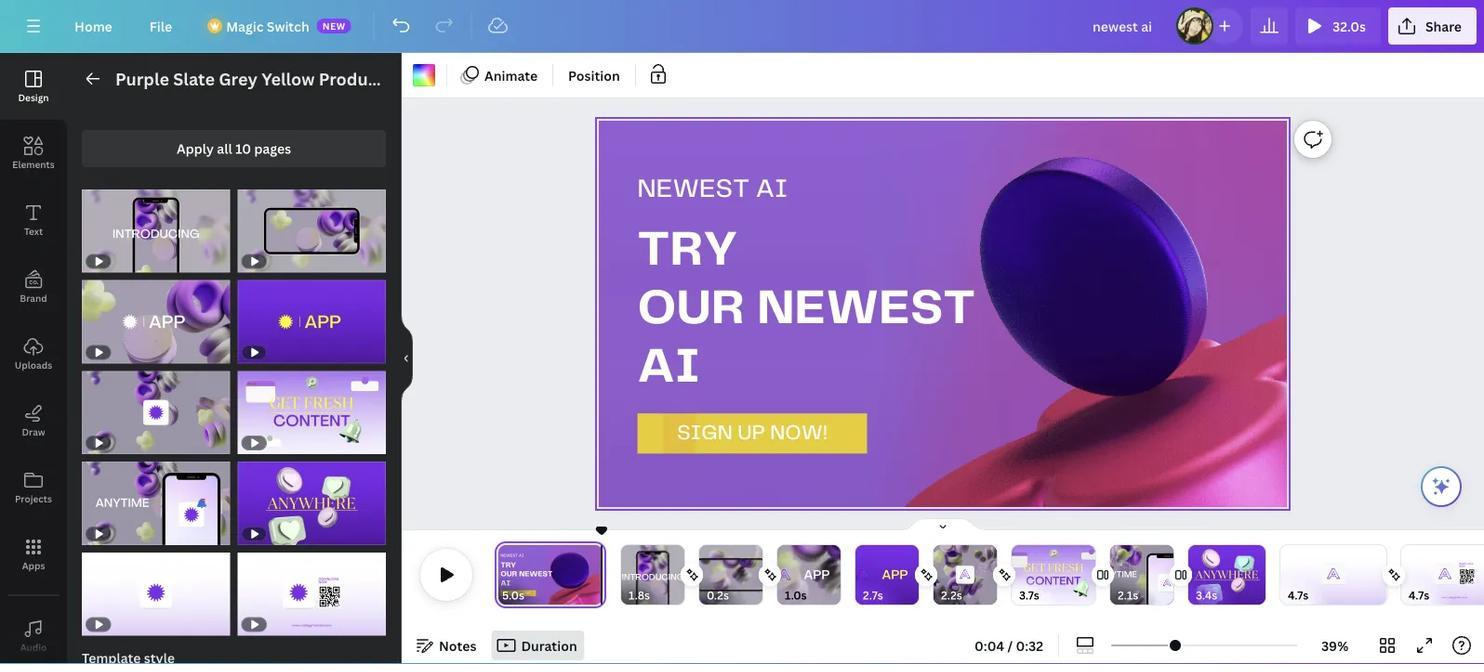 Task type: describe. For each thing, give the bounding box(es) containing it.
1.0s
[[785, 588, 807, 604]]

2 4.7s from the left
[[1409, 588, 1430, 604]]

magic switch
[[226, 17, 309, 35]]

1 app from the left
[[882, 571, 908, 583]]

5.0s button
[[502, 587, 524, 605]]

0.2s button
[[707, 587, 729, 605]]

2 download now from the left
[[1459, 564, 1474, 568]]

sign
[[677, 424, 733, 444]]

trimming, start edge slider for 2.7s
[[856, 546, 869, 605]]

0:04 / 0:32
[[975, 638, 1044, 655]]

launch
[[388, 67, 448, 90]]

2 app from the left
[[804, 571, 830, 583]]

purple
[[115, 67, 169, 90]]

apps button
[[0, 522, 67, 589]]

2.7s button
[[863, 587, 883, 605]]

up
[[738, 424, 765, 444]]

www.reallygreatai.com
[[1442, 597, 1467, 599]]

trimming, end edge slider for 0.2s
[[750, 546, 763, 605]]

trimming, end edge slider for 1.8s
[[671, 546, 684, 605]]

animated tactile 3d shapes image
[[903, 154, 1395, 508]]

Page title text field
[[532, 587, 540, 605]]

2.2s
[[941, 588, 962, 604]]

text button
[[0, 187, 67, 254]]

39% button
[[1305, 631, 1365, 661]]

apply all 10 pages
[[177, 140, 291, 158]]

draw button
[[0, 388, 67, 455]]

2 now from the left
[[1459, 566, 1465, 568]]

2.1s
[[1118, 588, 1139, 604]]

1.0s button
[[785, 587, 807, 605]]

duration
[[521, 638, 577, 655]]

newest ai
[[638, 177, 788, 203]]

download for 11th trimming, start edge slider
[[1459, 564, 1474, 566]]

brand
[[20, 292, 47, 305]]

notes button
[[409, 631, 484, 661]]

0:04
[[975, 638, 1004, 655]]

trimming, end edge slider for 2.1s
[[1161, 546, 1174, 605]]

0 vertical spatial newest
[[638, 177, 750, 203]]

animate button
[[455, 60, 545, 90]]

download now inside download now button
[[1326, 564, 1340, 568]]

0:32
[[1016, 638, 1044, 655]]

get
[[1024, 561, 1045, 577]]

10
[[235, 140, 251, 158]]

fresh
[[1048, 561, 1084, 577]]

brand button
[[0, 254, 67, 321]]

get fresh
[[1024, 561, 1084, 577]]

switch
[[267, 17, 309, 35]]

yellow
[[261, 67, 315, 90]]

2.1s button
[[1118, 587, 1139, 605]]

1 vertical spatial newest
[[757, 286, 976, 333]]

file button
[[135, 7, 187, 45]]

3.4s button
[[1196, 587, 1218, 605]]

now!
[[771, 424, 828, 444]]

download for trimming, start edge slider in download now button
[[1326, 564, 1340, 566]]

anytime button
[[1089, 546, 1195, 639]]

elements button
[[0, 120, 67, 187]]

product
[[319, 67, 384, 90]]

apply all 10 pages button
[[82, 130, 386, 167]]

3.4s
[[1196, 588, 1218, 604]]

uploads
[[15, 359, 52, 372]]

home
[[74, 17, 112, 35]]

0.2s
[[707, 588, 729, 604]]

share button
[[1388, 7, 1477, 45]]

projects
[[15, 493, 52, 505]]

animate
[[485, 66, 538, 84]]

2 4.7s button from the left
[[1409, 587, 1430, 605]]

0 vertical spatial ai
[[756, 177, 788, 203]]

trimming, end edge slider for 4.7s
[[1374, 546, 1387, 605]]

trimming, start edge slider for 2.2s
[[934, 546, 947, 605]]

duration button
[[491, 631, 585, 661]]

1.8s
[[629, 588, 650, 604]]

trimming, end edge slider for 2.7s
[[906, 546, 919, 605]]

32.0s button
[[1296, 7, 1381, 45]]

draw
[[22, 426, 45, 438]]

audio
[[20, 642, 47, 654]]

video
[[452, 67, 499, 90]]

apply
[[177, 140, 214, 158]]

trimming, end edge slider for 1.0s
[[828, 546, 841, 605]]



Task type: vqa. For each thing, say whether or not it's contained in the screenshot.
3.4s button
yes



Task type: locate. For each thing, give the bounding box(es) containing it.
0 horizontal spatial app
[[804, 571, 830, 583]]

download
[[1326, 564, 1340, 566], [1459, 564, 1474, 566]]

2.7s
[[863, 588, 883, 604]]

0 horizontal spatial 4.7s
[[1288, 588, 1309, 604]]

download now button
[[1281, 546, 1387, 658]]

Design title text field
[[1078, 7, 1169, 45]]

3.7s
[[1019, 588, 1040, 604]]

1 vertical spatial ai
[[638, 345, 701, 392]]

now inside download now button
[[1326, 566, 1332, 568]]

trimming, end edge slider left www.reallygreatai.com on the bottom of the page
[[1374, 546, 1387, 605]]

4.7s up 39% dropdown button
[[1288, 588, 1309, 604]]

app button for 2.7s
[[834, 546, 940, 605]]

1 horizontal spatial newest
[[757, 286, 976, 333]]

1 trimming, start edge slider from the left
[[495, 546, 512, 605]]

4.7s left www.reallygreatai.com on the bottom of the page
[[1409, 588, 1430, 604]]

main menu bar
[[0, 0, 1484, 53]]

now
[[1326, 566, 1332, 568], [1459, 566, 1465, 568]]

1 horizontal spatial 4.7s
[[1409, 588, 1430, 604]]

audio button
[[0, 604, 67, 665]]

introducing
[[622, 574, 684, 583]]

position
[[568, 66, 620, 84]]

trimming, end edge slider for 3.7s
[[1083, 546, 1096, 605]]

purple slate grey yellow product launch video
[[115, 67, 499, 90]]

1 horizontal spatial 4.7s button
[[1409, 587, 1430, 605]]

1 horizontal spatial app
[[882, 571, 908, 583]]

app button for 1.0s
[[739, 540, 880, 611]]

trimming, start edge slider inside introducing button
[[621, 546, 634, 605]]

our
[[638, 286, 745, 333]]

6 trimming, start edge slider from the left
[[934, 546, 947, 605]]

5.0s
[[502, 588, 524, 604]]

download inside button
[[1326, 564, 1340, 566]]

file
[[150, 17, 172, 35]]

trimming, start edge slider for 1.0s
[[777, 546, 791, 605]]

1 4.7s button from the left
[[1288, 587, 1309, 605]]

now up www.reallygreatai.com on the bottom of the page
[[1459, 566, 1465, 568]]

trimming, end edge slider left 1.8s
[[590, 546, 606, 605]]

trimming, end edge slider right 0.2s
[[750, 546, 763, 605]]

0 horizontal spatial now
[[1326, 566, 1332, 568]]

pages
[[254, 140, 291, 158]]

anytime
[[1099, 572, 1137, 580]]

1 horizontal spatial download now
[[1459, 564, 1474, 568]]

side panel tab list
[[0, 53, 67, 665]]

2.2s button
[[941, 587, 962, 605]]

1 horizontal spatial ai
[[756, 177, 788, 203]]

download now
[[1326, 564, 1340, 568], [1459, 564, 1474, 568]]

32.0s
[[1333, 17, 1366, 35]]

4.7s button
[[1288, 587, 1309, 605], [1409, 587, 1430, 605]]

trimming, end edge slider inside download now button
[[1374, 546, 1387, 605]]

app up 1.0s at the bottom of page
[[804, 571, 830, 583]]

2 download from the left
[[1459, 564, 1474, 566]]

now up 39%
[[1326, 566, 1332, 568]]

trimming, end edge slider for 2.2s
[[984, 546, 997, 605]]

trimming, end edge slider inside introducing button
[[671, 546, 684, 605]]

ai
[[756, 177, 788, 203], [638, 345, 701, 392]]

trimming, start edge slider inside download now button
[[1281, 546, 1294, 605]]

3 trimming, end edge slider from the left
[[750, 546, 763, 605]]

hide image
[[401, 314, 413, 404]]

4.7s button left www.reallygreatai.com on the bottom of the page
[[1409, 587, 1430, 605]]

11 trimming, start edge slider from the left
[[1402, 546, 1415, 605]]

1 horizontal spatial now
[[1459, 566, 1465, 568]]

try
[[638, 227, 738, 275]]

no color image
[[413, 64, 435, 86]]

0 horizontal spatial ai
[[638, 345, 701, 392]]

newest
[[638, 177, 750, 203], [757, 286, 976, 333]]

new
[[322, 20, 346, 32]]

trimming, end edge slider right 2.1s
[[1161, 546, 1174, 605]]

download now up www.reallygreatai.com on the bottom of the page
[[1459, 564, 1474, 568]]

app up 2.7s
[[882, 571, 908, 583]]

1 horizontal spatial download
[[1459, 564, 1474, 566]]

app
[[882, 571, 908, 583], [804, 571, 830, 583]]

all
[[217, 140, 232, 158]]

7 trimming, start edge slider from the left
[[1012, 546, 1025, 605]]

8 trimming, start edge slider from the left
[[1110, 546, 1123, 605]]

39%
[[1321, 638, 1349, 655]]

text
[[24, 225, 43, 238]]

2 trimming, start edge slider from the left
[[621, 546, 634, 605]]

our newest
[[638, 286, 976, 333]]

slate
[[173, 67, 215, 90]]

trimming, end edge slider right 2.2s
[[984, 546, 997, 605]]

notes
[[439, 638, 477, 655]]

0 horizontal spatial newest
[[638, 177, 750, 203]]

trimming, start edge slider
[[495, 546, 512, 605], [621, 546, 634, 605], [699, 546, 712, 605], [777, 546, 791, 605], [856, 546, 869, 605], [934, 546, 947, 605], [1012, 546, 1025, 605], [1110, 546, 1123, 605], [1189, 546, 1202, 605], [1281, 546, 1294, 605], [1402, 546, 1415, 605]]

sign up now!
[[677, 424, 828, 444]]

0 horizontal spatial 4.7s button
[[1288, 587, 1309, 605]]

trimming, end edge slider right 1.0s at the bottom of page
[[828, 546, 841, 605]]

trimming, end edge slider inside anytime button
[[1161, 546, 1174, 605]]

4 trimming, start edge slider from the left
[[777, 546, 791, 605]]

trimming, end edge slider right 3.4s
[[1253, 546, 1266, 605]]

9 trimming, end edge slider from the left
[[1253, 546, 1266, 605]]

design button
[[0, 53, 67, 120]]

1.8s button
[[629, 587, 650, 605]]

5 trimming, start edge slider from the left
[[856, 546, 869, 605]]

0 horizontal spatial download now
[[1326, 564, 1340, 568]]

content
[[1026, 577, 1081, 588]]

6 trimming, end edge slider from the left
[[984, 546, 997, 605]]

1 now from the left
[[1326, 566, 1332, 568]]

4 trimming, end edge slider from the left
[[828, 546, 841, 605]]

3.7s button
[[1019, 587, 1040, 605]]

8 trimming, end edge slider from the left
[[1161, 546, 1174, 605]]

/
[[1008, 638, 1013, 655]]

download up www.reallygreatai.com on the bottom of the page
[[1459, 564, 1474, 566]]

trimming, start edge slider for 0.2s
[[699, 546, 712, 605]]

trimming, end edge slider right 2.7s
[[906, 546, 919, 605]]

trimming, start edge slider inside anytime button
[[1110, 546, 1123, 605]]

trimming, start edge slider for 1.8s
[[621, 546, 634, 605]]

anywhere
[[1196, 568, 1259, 584]]

5 trimming, end edge slider from the left
[[906, 546, 919, 605]]

apps
[[22, 560, 45, 572]]

introducing button
[[600, 546, 706, 620]]

9 trimming, start edge slider from the left
[[1189, 546, 1202, 605]]

trimming, start edge slider for 3.7s
[[1012, 546, 1025, 605]]

hide pages image
[[898, 518, 988, 533]]

rectangle animated basic shape yellow image
[[638, 414, 867, 454]]

design
[[18, 91, 49, 104]]

trimming, start edge slider for 3.4s
[[1189, 546, 1202, 605]]

anywhere button
[[1174, 546, 1280, 607]]

1 4.7s from the left
[[1288, 588, 1309, 604]]

projects button
[[0, 455, 67, 522]]

3 trimming, start edge slider from the left
[[699, 546, 712, 605]]

home link
[[60, 7, 127, 45]]

position button
[[561, 60, 628, 90]]

4.7s button up 39% dropdown button
[[1288, 587, 1309, 605]]

trimming, start edge slider for 2.1s
[[1110, 546, 1123, 605]]

canva assistant image
[[1430, 476, 1453, 498]]

7 trimming, end edge slider from the left
[[1083, 546, 1096, 605]]

1 trimming, end edge slider from the left
[[590, 546, 606, 605]]

download now up 39%
[[1326, 564, 1340, 568]]

2 trimming, end edge slider from the left
[[671, 546, 684, 605]]

1 download from the left
[[1326, 564, 1340, 566]]

10 trimming, end edge slider from the left
[[1374, 546, 1387, 605]]

grey
[[219, 67, 258, 90]]

10 trimming, start edge slider from the left
[[1281, 546, 1294, 605]]

magic
[[226, 17, 264, 35]]

share
[[1426, 17, 1462, 35]]

trimming, end edge slider left anytime
[[1083, 546, 1096, 605]]

uploads button
[[0, 321, 67, 388]]

trimming, start edge slider inside anywhere button
[[1189, 546, 1202, 605]]

trimming, end edge slider
[[590, 546, 606, 605], [671, 546, 684, 605], [750, 546, 763, 605], [828, 546, 841, 605], [906, 546, 919, 605], [984, 546, 997, 605], [1083, 546, 1096, 605], [1161, 546, 1174, 605], [1253, 546, 1266, 605], [1374, 546, 1387, 605]]

trimming, start edge slider for 4.7s
[[1281, 546, 1294, 605]]

download up 39%
[[1326, 564, 1340, 566]]

0 horizontal spatial download
[[1326, 564, 1340, 566]]

purple slate grey yellow product launch video element
[[82, 190, 230, 273], [238, 190, 386, 273], [82, 281, 230, 364], [238, 281, 386, 364], [82, 371, 230, 455], [238, 371, 386, 455], [82, 462, 230, 546], [238, 462, 386, 546], [82, 553, 230, 637], [238, 553, 386, 637]]

trimming, end edge slider for 3.4s
[[1253, 546, 1266, 605]]

trimming, end edge slider right 1.8s
[[671, 546, 684, 605]]

elements
[[12, 158, 55, 171]]

4.7s
[[1288, 588, 1309, 604], [1409, 588, 1430, 604]]

1 download now from the left
[[1326, 564, 1340, 568]]

app button
[[739, 540, 880, 611], [834, 546, 940, 605]]

trimming, end edge slider inside anywhere button
[[1253, 546, 1266, 605]]



